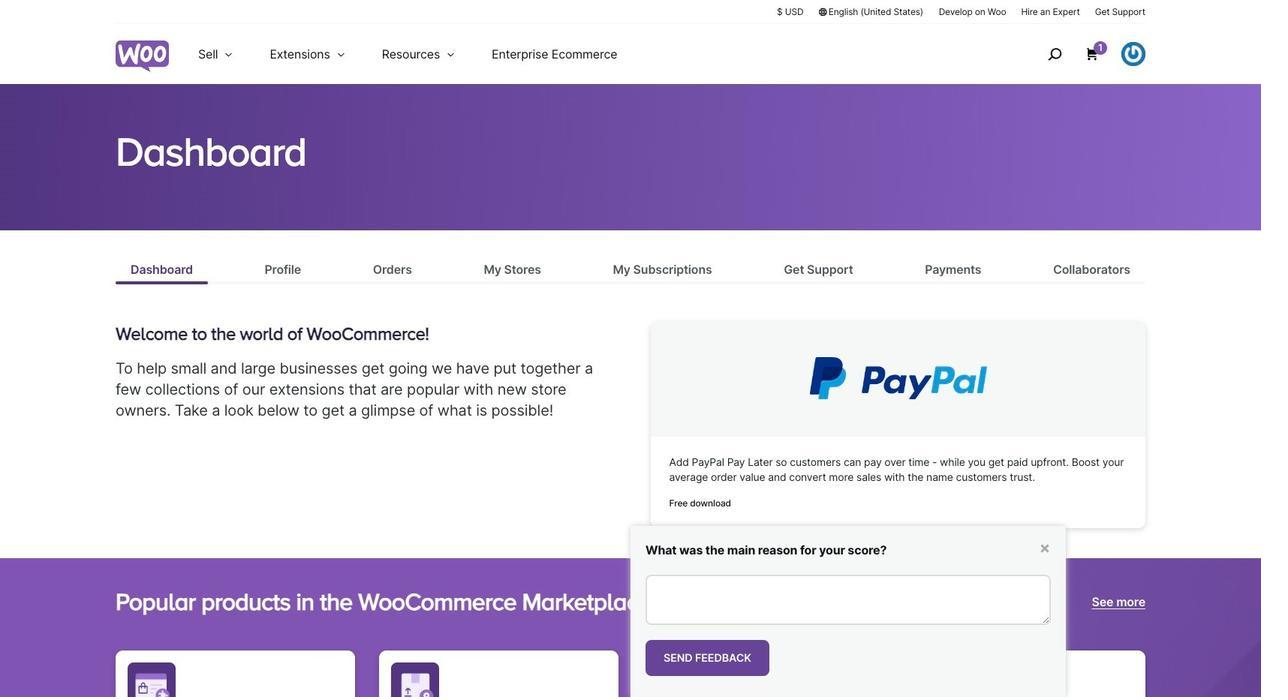 Task type: locate. For each thing, give the bounding box(es) containing it.
None text field
[[646, 575, 1051, 625]]

service navigation menu element
[[1016, 30, 1146, 78]]

None button
[[646, 640, 769, 676]]



Task type: vqa. For each thing, say whether or not it's contained in the screenshot.
The (Us
no



Task type: describe. For each thing, give the bounding box(es) containing it.
open account menu image
[[1122, 42, 1146, 66]]

search image
[[1043, 42, 1067, 66]]



